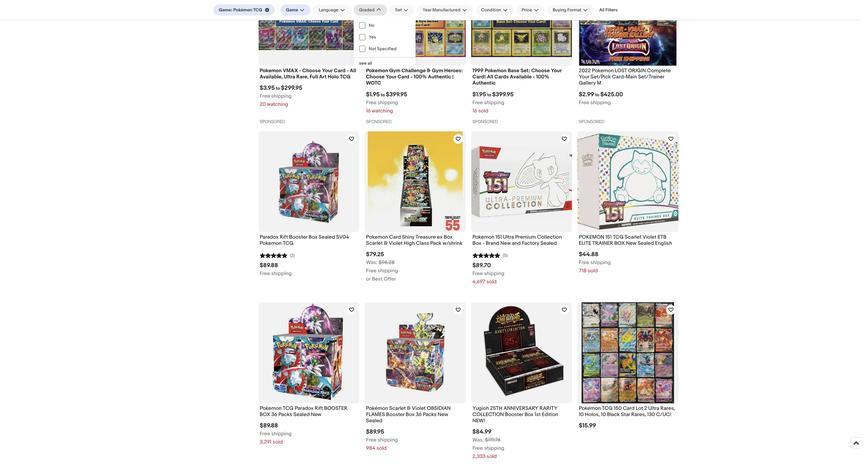 Task type: locate. For each thing, give the bounding box(es) containing it.
paradox rift booster box sealed sv04 pokemon tcg link
[[260, 234, 358, 248]]

etb
[[658, 234, 667, 240]]

tcg left 150
[[602, 405, 613, 412]]

pokémon inside pokémon scarlet & violet obsidian flames booster box 36 packs new sealed
[[366, 405, 388, 412]]

pokemon tcg paradox rift booster box 36 packs sealed new image
[[272, 302, 346, 403]]

pokemon up "$3.95"
[[260, 67, 282, 74]]

1 36 from the left
[[272, 411, 277, 418]]

0 horizontal spatial 151
[[496, 234, 502, 240]]

sold right 4,697
[[487, 279, 497, 285]]

$3.95 to $299.95 free shipping 20 watching
[[260, 85, 302, 108]]

pokemon right 1999
[[485, 67, 507, 74]]

1 vertical spatial &
[[384, 240, 388, 247]]

shipping down $89.95
[[378, 437, 398, 443]]

free inside $1.95 to $399.95 free shipping 16 watching
[[366, 99, 377, 106]]

0 horizontal spatial $1.95
[[366, 91, 380, 98]]

gym left heroes:
[[432, 67, 443, 74]]

new inside 'pokemon 151 tcg scarlet violet etb elite trainer box new sealed english'
[[626, 240, 637, 247]]

box inside pokémon scarlet & violet obsidian flames booster box 36 packs new sealed
[[406, 411, 415, 418]]

box inside paradox rift booster box sealed sv04 pokemon tcg
[[309, 234, 318, 240]]

shipping down the "$299.95"
[[271, 93, 292, 100]]

free inside $1.95 to $399.95 free shipping 16 sold
[[473, 99, 483, 106]]

1 horizontal spatial packs
[[423, 411, 437, 418]]

16 inside $1.95 to $399.95 free shipping 16 watching
[[366, 107, 371, 114]]

sold inside $44.88 free shipping 718 sold
[[588, 268, 598, 274]]

pokémon up $89.95
[[366, 405, 388, 412]]

2 $1.95 from the left
[[473, 91, 486, 98]]

choose inside 1999 pokemon base set: choose your card! all cards available - 100% authentic
[[532, 67, 550, 74]]

2
[[645, 405, 647, 412]]

rarity
[[540, 405, 558, 412]]

pokémon right the game:
[[233, 7, 252, 13]]

collection
[[473, 411, 504, 418]]

shipping inside $89.95 free shipping 984 sold
[[378, 437, 398, 443]]

2 16 from the left
[[473, 107, 477, 114]]

$1.95 down wotc
[[366, 91, 380, 98]]

pokemon inside pokemon 151 ultra premium collection box - brand new and factory sealed
[[473, 234, 495, 240]]

$1.95 down the card!
[[473, 91, 486, 98]]

to right "$3.95"
[[276, 86, 280, 91]]

sponsored down $2.99 to $425.00 free shipping
[[579, 119, 605, 124]]

$89.88 free shipping
[[260, 262, 292, 277]]

anniversary
[[504, 405, 539, 412]]

free up 718
[[579, 259, 590, 266]]

0 horizontal spatial choose
[[302, 67, 321, 74]]

sponsored down 20
[[260, 119, 285, 124]]

pokemon 151 tcg scarlet violet etb elite trainer box new sealed english image
[[578, 134, 679, 230]]

$1.95
[[366, 91, 380, 98], [473, 91, 486, 98]]

2 36 from the left
[[416, 411, 422, 418]]

pokemon tcg paradox rift booster box 36 packs sealed new link
[[260, 405, 358, 420]]

year
[[423, 7, 432, 13]]

1999 pokemon base set: choose your card! all cards available - 100% authentic
[[473, 67, 562, 86]]

2 151 from the left
[[606, 234, 612, 240]]

paradox up (2) link at the bottom left of page
[[260, 234, 279, 240]]

new inside pokemon 151 ultra premium collection box - brand new and factory sealed
[[501, 240, 511, 247]]

1 horizontal spatial all
[[487, 74, 493, 80]]

2,333
[[473, 453, 486, 460]]

1 vertical spatial paradox
[[295, 405, 314, 412]]

& up $79.25
[[384, 240, 388, 247]]

free
[[260, 93, 270, 100], [366, 99, 377, 106], [473, 99, 483, 106], [579, 99, 590, 106], [579, 259, 590, 266], [366, 268, 377, 274], [260, 270, 270, 277], [473, 270, 483, 277], [260, 431, 270, 437], [366, 437, 377, 443], [473, 445, 483, 452]]

sealed inside pokémon scarlet & violet obsidian flames booster box 36 packs new sealed
[[366, 418, 383, 424]]

sold right 718
[[588, 268, 598, 274]]

0 horizontal spatial all
[[350, 67, 356, 74]]

sold for $44.88
[[588, 268, 598, 274]]

card inside pokémon tcg 150 card lot 2 ultra rares, 10 holos, 10 black star rares, 130 c/uc!
[[623, 405, 635, 412]]

choose inside pokemon gym challenge & gym heroes: choose your card - 100% authentic | wotc
[[366, 74, 385, 80]]

shipping down the $119.76
[[484, 445, 505, 452]]

1 horizontal spatial 36
[[416, 411, 422, 418]]

rift inside paradox rift booster box sealed sv04 pokemon tcg
[[280, 234, 288, 240]]

box inside pokemon tcg paradox rift booster box 36 packs sealed new
[[260, 411, 270, 418]]

see
[[359, 61, 367, 66]]

16 down the card!
[[473, 107, 477, 114]]

ultra right 2
[[649, 405, 660, 412]]

1 horizontal spatial 100%
[[536, 74, 549, 80]]

your left m
[[579, 74, 590, 80]]

5 out of 5 stars image
[[260, 252, 287, 258], [473, 252, 500, 258]]

card left shiny at the left of page
[[389, 234, 401, 240]]

your inside 2022 pokemon lost origin complete your set/pick card-main set/trainer gallery m
[[579, 74, 590, 80]]

- inside pokemon 151 ultra premium collection box - brand new and factory sealed
[[483, 240, 485, 247]]

pokémon tcg 150 card lot 2 ultra rares, 10 holos, 10 black star rares, 130 c/uc! link
[[579, 405, 677, 420]]

trainer
[[593, 240, 614, 247]]

authentic left |
[[428, 74, 451, 80]]

sold for $89.95
[[377, 445, 387, 452]]

pokemon card shiny treasure ex box scarlet & violet high class pack w/shrink link
[[366, 234, 464, 248]]

pokemon card shiny treasure ex box scarlet & violet high class pack w/shrink
[[366, 234, 463, 247]]

all filters button
[[597, 4, 621, 15]]

tcg up (2)
[[283, 240, 294, 247]]

0 horizontal spatial watching
[[267, 101, 288, 108]]

$399.95 inside $1.95 to $399.95 free shipping 16 sold
[[492, 91, 514, 98]]

0 horizontal spatial booster
[[289, 234, 308, 240]]

c/uc!
[[656, 411, 672, 418]]

free up 4,697
[[473, 270, 483, 277]]

2 horizontal spatial &
[[427, 67, 431, 74]]

free inside $89.88 free shipping 3,291 sold
[[260, 431, 270, 437]]

pokemon gym challenge & gym heroes: choose your card - 100% authentic | wotc
[[366, 67, 463, 86]]

booster right the flames
[[386, 411, 405, 418]]

1 horizontal spatial was:
[[473, 437, 484, 443]]

to inside $1.95 to $399.95 free shipping 16 sold
[[487, 92, 491, 98]]

2 horizontal spatial booster
[[505, 411, 524, 418]]

1 horizontal spatial $1.95
[[473, 91, 486, 98]]

w/shrink
[[443, 240, 463, 247]]

$84.99 was: $119.76 free shipping 2,333 sold
[[473, 429, 505, 460]]

pokemon tcg paradox rift booster box 36 packs sealed new
[[260, 405, 348, 418]]

watching down wotc
[[372, 107, 393, 114]]

pokemon inside pokemon gym challenge & gym heroes: choose your card - 100% authentic | wotc
[[366, 67, 388, 74]]

(5)
[[503, 253, 508, 258]]

new
[[501, 240, 511, 247], [626, 240, 637, 247], [311, 411, 321, 418], [438, 411, 448, 418]]

1 vertical spatial $89.88
[[260, 422, 278, 429]]

5 out of 5 stars image for $89.70
[[473, 252, 500, 258]]

was: down $79.25
[[366, 259, 378, 266]]

16 down wotc
[[366, 107, 371, 114]]

pokemon down all
[[366, 67, 388, 74]]

manufactured
[[433, 7, 461, 13]]

sold inside $1.95 to $399.95 free shipping 16 sold
[[479, 107, 489, 114]]

2 horizontal spatial ultra
[[649, 405, 660, 412]]

(2) link
[[260, 252, 295, 258]]

1 horizontal spatial box
[[615, 240, 625, 247]]

violet left high at the bottom left of the page
[[389, 240, 403, 247]]

shipping down $89.70
[[484, 270, 505, 277]]

star
[[621, 411, 630, 418]]

tcg right pokemon
[[613, 234, 624, 240]]

all for $299.95
[[350, 67, 356, 74]]

watching inside $1.95 to $399.95 free shipping 16 watching
[[372, 107, 393, 114]]

free up '984' at the left
[[366, 437, 377, 443]]

0 vertical spatial &
[[427, 67, 431, 74]]

to down wotc
[[381, 92, 385, 98]]

sold for $89.70
[[487, 279, 497, 285]]

or
[[366, 276, 371, 282]]

all inside button
[[600, 7, 605, 13]]

tap to watch item - pokemon card shiny treasure ex box scarlet & violet high class pack w/shrink image
[[453, 134, 463, 144]]

was: inside $79.25 was: $96.28 free shipping or best offer
[[366, 259, 378, 266]]

to inside $2.99 to $425.00 free shipping
[[595, 92, 600, 98]]

2 $399.95 from the left
[[492, 91, 514, 98]]

10 left the black
[[601, 411, 606, 418]]

watching for $3.95
[[267, 101, 288, 108]]

16 inside $1.95 to $399.95 free shipping 16 sold
[[473, 107, 477, 114]]

pokémon
[[233, 7, 252, 13], [366, 405, 388, 412], [579, 405, 601, 412]]

shipping down wotc
[[378, 99, 398, 106]]

sold
[[479, 107, 489, 114], [588, 268, 598, 274], [487, 279, 497, 285], [273, 439, 283, 445], [377, 445, 387, 452], [487, 453, 497, 460]]

0 horizontal spatial 100%
[[414, 74, 427, 80]]

$399.95 down cards
[[492, 91, 514, 98]]

your down 'see all' button
[[386, 74, 397, 80]]

booster up (2)
[[289, 234, 308, 240]]

sold for $89.88
[[273, 439, 283, 445]]

free inside $79.25 was: $96.28 free shipping or best offer
[[366, 268, 377, 274]]

2 horizontal spatial all
[[600, 7, 605, 13]]

$1.95 to $399.95 free shipping 16 sold
[[473, 91, 514, 114]]

36 inside pokemon tcg paradox rift booster box 36 packs sealed new
[[272, 411, 277, 418]]

free inside $89.88 free shipping
[[260, 270, 270, 277]]

card inside pokemon gym challenge & gym heroes: choose your card - 100% authentic | wotc
[[398, 74, 409, 80]]

pokemon vmax - choose your card - all available, ultra rare, full art holo tcg image
[[258, 0, 359, 50]]

scarlet inside pokemon card shiny treasure ex box scarlet & violet high class pack w/shrink
[[366, 240, 383, 247]]

tcg right the game:
[[253, 7, 262, 13]]

to for $1.95 to $399.95 free shipping 16 sold
[[487, 92, 491, 98]]

violet left "etb"
[[643, 234, 657, 240]]

to down 1999 pokemon base set: choose your card! all cards available - 100% authentic
[[487, 92, 491, 98]]

holos,
[[585, 411, 600, 418]]

2022 pokemon lost origin complete your set/pick card-main set/trainer gallery m image
[[580, 0, 677, 66]]

1 horizontal spatial 10
[[601, 411, 606, 418]]

choose
[[302, 67, 321, 74], [532, 67, 550, 74], [366, 74, 385, 80]]

$89.88 inside $89.88 free shipping 3,291 sold
[[260, 422, 278, 429]]

pokemon up (5) link
[[473, 234, 495, 240]]

all inside 1999 pokemon base set: choose your card! all cards available - 100% authentic
[[487, 74, 493, 80]]

1 packs from the left
[[279, 411, 292, 418]]

sold right 2,333
[[487, 453, 497, 460]]

10
[[579, 411, 584, 418], [601, 411, 606, 418]]

your right 'full'
[[322, 67, 333, 74]]

box inside pokemon card shiny treasure ex box scarlet & violet high class pack w/shrink
[[444, 234, 453, 240]]

2 horizontal spatial pokémon
[[579, 405, 601, 412]]

ultra inside pokémon tcg 150 card lot 2 ultra rares, 10 holos, 10 black star rares, 130 c/uc!
[[649, 405, 660, 412]]

shipping down cards
[[484, 99, 505, 106]]

$89.88 for $89.88 free shipping 3,291 sold
[[260, 422, 278, 429]]

all right holo on the top left
[[350, 67, 356, 74]]

yugioh
[[473, 405, 489, 412]]

1 sponsored from the left
[[260, 119, 285, 124]]

0 horizontal spatial pokémon
[[233, 7, 252, 13]]

0 horizontal spatial rift
[[280, 234, 288, 240]]

gym
[[389, 67, 401, 74], [432, 67, 443, 74]]

was: inside $84.99 was: $119.76 free shipping 2,333 sold
[[473, 437, 484, 443]]

1 horizontal spatial 5 out of 5 stars image
[[473, 252, 500, 258]]

0 horizontal spatial paradox
[[260, 234, 279, 240]]

obsidian
[[427, 405, 451, 412]]

to inside $1.95 to $399.95 free shipping 16 watching
[[381, 92, 385, 98]]

pokemon up m
[[592, 67, 614, 74]]

free up 2,333
[[473, 445, 483, 452]]

151 inside pokemon 151 ultra premium collection box - brand new and factory sealed
[[496, 234, 502, 240]]

paradox left booster
[[295, 405, 314, 412]]

violet left the obsidian
[[412, 405, 426, 412]]

2 horizontal spatial choose
[[532, 67, 550, 74]]

packs inside pokemon tcg paradox rift booster box 36 packs sealed new
[[279, 411, 292, 418]]

$299.95
[[281, 85, 302, 92]]

free up 3,291
[[260, 431, 270, 437]]

art
[[319, 74, 327, 80]]

16 for $1.95 to $399.95 free shipping 16 sold
[[473, 107, 477, 114]]

0 horizontal spatial gym
[[389, 67, 401, 74]]

984
[[366, 445, 376, 452]]

shipping down $425.00
[[591, 99, 611, 106]]

free inside $84.99 was: $119.76 free shipping 2,333 sold
[[473, 445, 483, 452]]

to
[[276, 86, 280, 91], [381, 92, 385, 98], [487, 92, 491, 98], [595, 92, 600, 98]]

- right vmax at the left
[[299, 67, 301, 74]]

paradox rift booster box sealed sv04 pokemon tcg
[[260, 234, 349, 247]]

36 inside pokémon scarlet & violet obsidian flames booster box 36 packs new sealed
[[416, 411, 422, 418]]

box left the obsidian
[[406, 411, 415, 418]]

was: down $84.99
[[473, 437, 484, 443]]

scarlet inside pokémon scarlet & violet obsidian flames booster box 36 packs new sealed
[[389, 405, 406, 412]]

english
[[655, 240, 672, 247]]

rift
[[280, 234, 288, 240], [315, 405, 323, 412]]

$1.95 inside $1.95 to $399.95 free shipping 16 sold
[[473, 91, 486, 98]]

box left 1st
[[525, 411, 534, 418]]

0 vertical spatial box
[[615, 240, 625, 247]]

36 up $89.88 free shipping 3,291 sold
[[272, 411, 277, 418]]

100% inside 1999 pokemon base set: choose your card! all cards available - 100% authentic
[[536, 74, 549, 80]]

2 vertical spatial &
[[407, 405, 411, 412]]

pokemon card shiny treasure ex box scarlet & violet high class pack w/shrink image
[[368, 131, 463, 232]]

$399.95 for $1.95 to $399.95 free shipping 16 watching
[[386, 91, 407, 98]]

1 $399.95 from the left
[[386, 91, 407, 98]]

no
[[369, 23, 375, 28]]

1 horizontal spatial $399.95
[[492, 91, 514, 98]]

3 sponsored from the left
[[473, 119, 498, 124]]

0 horizontal spatial 10
[[579, 411, 584, 418]]

$89.95
[[366, 429, 384, 436]]

1 horizontal spatial booster
[[386, 411, 405, 418]]

0 vertical spatial ultra
[[284, 74, 295, 80]]

holo
[[328, 74, 339, 80]]

0 horizontal spatial ultra
[[284, 74, 295, 80]]

1 horizontal spatial pokémon
[[366, 405, 388, 412]]

sponsored down $1.95 to $399.95 free shipping 16 sold
[[473, 119, 498, 124]]

pokémon scarlet & violet obsidian flames booster box 36 packs new sealed image
[[365, 302, 466, 403]]

pokemon gym challenge & gym heroes: choose your card - 100% authentic | wotc image
[[365, 0, 466, 57]]

pokemon up (2) link at the bottom left of page
[[260, 240, 282, 247]]

1 151 from the left
[[496, 234, 502, 240]]

- down 'see all' button
[[411, 74, 413, 80]]

to right $2.99
[[595, 92, 600, 98]]

scarlet inside 'pokemon 151 tcg scarlet violet etb elite trainer box new sealed english'
[[625, 234, 642, 240]]

1 horizontal spatial &
[[407, 405, 411, 412]]

0 horizontal spatial was:
[[366, 259, 378, 266]]

1 10 from the left
[[579, 411, 584, 418]]

free down $2.99
[[579, 99, 590, 106]]

tcg up $89.88 free shipping 3,291 sold
[[283, 405, 294, 412]]

1 vertical spatial ultra
[[503, 234, 514, 240]]

pokémon tcg 150 card lot 2 ultra rares, 10 holos, 10 black star rares, 130 c/uc!
[[579, 405, 675, 418]]

1 horizontal spatial authentic
[[473, 80, 496, 86]]

card right art
[[334, 67, 346, 74]]

box right ex
[[444, 234, 453, 240]]

tcg inside pokemon vmax - choose your card - all available, ultra rare, full art holo tcg
[[340, 74, 351, 80]]

shipping down $96.28
[[378, 268, 398, 274]]

- left brand
[[483, 240, 485, 247]]

gym left the challenge
[[389, 67, 401, 74]]

was:
[[366, 259, 378, 266], [473, 437, 484, 443]]

36 left the obsidian
[[416, 411, 422, 418]]

pokemon up $79.25
[[366, 234, 388, 240]]

2 horizontal spatial violet
[[643, 234, 657, 240]]

1 $1.95 from the left
[[366, 91, 380, 98]]

1 5 out of 5 stars image from the left
[[260, 252, 287, 258]]

1 horizontal spatial 151
[[606, 234, 612, 240]]

violet inside 'pokemon 151 tcg scarlet violet etb elite trainer box new sealed english'
[[643, 234, 657, 240]]

100%
[[414, 74, 427, 80], [536, 74, 549, 80]]

|
[[453, 74, 454, 80]]

1 horizontal spatial choose
[[366, 74, 385, 80]]

free down wotc
[[366, 99, 377, 106]]

sold inside $89.95 free shipping 984 sold
[[377, 445, 387, 452]]

to inside $3.95 to $299.95 free shipping 20 watching
[[276, 86, 280, 91]]

1 horizontal spatial rift
[[315, 405, 323, 412]]

2 100% from the left
[[536, 74, 549, 80]]

card-
[[612, 74, 626, 80]]

authentic inside pokemon gym challenge & gym heroes: choose your card - 100% authentic | wotc
[[428, 74, 451, 80]]

1 vertical spatial box
[[260, 411, 270, 418]]

0 vertical spatial $89.88
[[260, 262, 278, 269]]

card inside pokemon card shiny treasure ex box scarlet & violet high class pack w/shrink
[[389, 234, 401, 240]]

$399.95 for $1.95 to $399.95 free shipping 16 sold
[[492, 91, 514, 98]]

box left sv04
[[309, 234, 318, 240]]

0 horizontal spatial violet
[[389, 240, 403, 247]]

1 gym from the left
[[389, 67, 401, 74]]

pokémon up $15.99
[[579, 405, 601, 412]]

1 horizontal spatial violet
[[412, 405, 426, 412]]

watching inside $3.95 to $299.95 free shipping 20 watching
[[267, 101, 288, 108]]

2 10 from the left
[[601, 411, 606, 418]]

0 horizontal spatial &
[[384, 240, 388, 247]]

treasure
[[416, 234, 436, 240]]

0 horizontal spatial 36
[[272, 411, 277, 418]]

1 16 from the left
[[366, 107, 371, 114]]

scarlet right the flames
[[389, 405, 406, 412]]

1 100% from the left
[[414, 74, 427, 80]]

0 horizontal spatial authentic
[[428, 74, 451, 80]]

origin
[[628, 67, 646, 74]]

shipping down $44.88
[[591, 259, 611, 266]]

shipping inside $84.99 was: $119.76 free shipping 2,333 sold
[[484, 445, 505, 452]]

m
[[597, 80, 602, 86]]

shipping inside $3.95 to $299.95 free shipping 20 watching
[[271, 93, 292, 100]]

0 horizontal spatial box
[[260, 411, 270, 418]]

$89.88
[[260, 262, 278, 269], [260, 422, 278, 429]]

shipping up 3,291
[[271, 431, 292, 437]]

condition
[[481, 7, 501, 13]]

1 horizontal spatial gym
[[432, 67, 443, 74]]

year manufactured button
[[417, 4, 473, 15]]

sponsored down $1.95 to $399.95 free shipping 16 watching
[[366, 119, 392, 124]]

sold right '984' at the left
[[377, 445, 387, 452]]

tap to watch item - pokemon tcg paradox rift booster box 36 packs sealed new image
[[347, 305, 357, 315]]

1 $89.88 from the top
[[260, 262, 278, 269]]

rift left booster
[[315, 405, 323, 412]]

1 horizontal spatial rares,
[[661, 405, 675, 412]]

elite
[[579, 240, 591, 247]]

1 horizontal spatial ultra
[[503, 234, 514, 240]]

watching right 20
[[267, 101, 288, 108]]

& right the challenge
[[427, 67, 431, 74]]

1 horizontal spatial paradox
[[295, 405, 314, 412]]

free down "$3.95"
[[260, 93, 270, 100]]

1 vertical spatial was:
[[473, 437, 484, 443]]

25th
[[490, 405, 503, 412]]

0 horizontal spatial packs
[[279, 411, 292, 418]]

game: pokémon tcg
[[219, 7, 262, 13]]

authentic
[[428, 74, 451, 80], [473, 80, 496, 86]]

0 horizontal spatial scarlet
[[366, 240, 383, 247]]

set/trainer
[[638, 74, 665, 80]]

sold inside $89.88 free shipping 3,291 sold
[[273, 439, 283, 445]]

pokemon vmax - choose your card - all available, ultra rare, full art holo tcg
[[260, 67, 356, 80]]

your inside 1999 pokemon base set: choose your card! all cards available - 100% authentic
[[551, 67, 562, 74]]

1 horizontal spatial watching
[[372, 107, 393, 114]]

0 horizontal spatial $399.95
[[386, 91, 407, 98]]

151 right pokemon
[[606, 234, 612, 240]]

2 packs from the left
[[423, 411, 437, 418]]

1 vertical spatial rift
[[315, 405, 323, 412]]

box right "trainer"
[[615, 240, 625, 247]]

free inside $2.99 to $425.00 free shipping
[[579, 99, 590, 106]]

scarlet up $79.25
[[366, 240, 383, 247]]

card inside pokemon vmax - choose your card - all available, ultra rare, full art holo tcg
[[334, 67, 346, 74]]

2 $89.88 from the top
[[260, 422, 278, 429]]

game:
[[219, 7, 232, 13]]

0 horizontal spatial 16
[[366, 107, 371, 114]]

rares,
[[661, 405, 675, 412], [632, 411, 646, 418]]

authentic down 1999
[[473, 80, 496, 86]]

0 vertical spatial rift
[[280, 234, 288, 240]]

complete
[[647, 67, 671, 74]]

tap to watch item - pokémon scarlet & violet obsidian flames booster box 36 packs new sealed image
[[453, 305, 463, 315]]

$89.88 for $89.88 free shipping
[[260, 262, 278, 269]]

151 left and
[[496, 234, 502, 240]]

box
[[309, 234, 318, 240], [444, 234, 453, 240], [473, 240, 482, 247], [406, 411, 415, 418], [525, 411, 534, 418]]

rares, left 130
[[632, 411, 646, 418]]

1 horizontal spatial scarlet
[[389, 405, 406, 412]]

all left 'filters'
[[600, 7, 605, 13]]

2 sponsored from the left
[[366, 119, 392, 124]]

card down 'see all' button
[[398, 74, 409, 80]]

0 vertical spatial paradox
[[260, 234, 279, 240]]

16
[[366, 107, 371, 114], [473, 107, 477, 114]]

ultra inside pokemon 151 ultra premium collection box - brand new and factory sealed
[[503, 234, 514, 240]]

&
[[427, 67, 431, 74], [384, 240, 388, 247], [407, 405, 411, 412]]

36
[[272, 411, 277, 418], [416, 411, 422, 418]]

box up $89.88 free shipping 3,291 sold
[[260, 411, 270, 418]]

sponsored
[[260, 119, 285, 124], [366, 119, 392, 124], [473, 119, 498, 124], [579, 119, 605, 124]]

2 vertical spatial ultra
[[649, 405, 660, 412]]

sealed inside pokemon tcg paradox rift booster box 36 packs sealed new
[[294, 411, 310, 418]]

ultra inside pokemon vmax - choose your card - all available, ultra rare, full art holo tcg
[[284, 74, 295, 80]]

$89.88 up 3,291
[[260, 422, 278, 429]]

5 out of 5 stars image up $89.70
[[473, 252, 500, 258]]

booster inside yugioh 25th anniversary rarity collection booster box 1st edition new!
[[505, 411, 524, 418]]

2 horizontal spatial scarlet
[[625, 234, 642, 240]]

all right the card!
[[487, 74, 493, 80]]

0 horizontal spatial 5 out of 5 stars image
[[260, 252, 287, 258]]

2 5 out of 5 stars image from the left
[[473, 252, 500, 258]]

scarlet left "etb"
[[625, 234, 642, 240]]

5 out of 5 stars image for $89.88
[[260, 252, 287, 258]]

rift up (2) link at the bottom left of page
[[280, 234, 288, 240]]

filters
[[606, 7, 618, 13]]

sold inside $89.70 free shipping 4,697 sold
[[487, 279, 497, 285]]

& inside pokemon gym challenge & gym heroes: choose your card - 100% authentic | wotc
[[427, 67, 431, 74]]

packs
[[279, 411, 292, 418], [423, 411, 437, 418]]

1 horizontal spatial 16
[[473, 107, 477, 114]]

0 vertical spatial was:
[[366, 259, 378, 266]]

shipping inside $89.88 free shipping
[[271, 270, 292, 277]]



Task type: vqa. For each thing, say whether or not it's contained in the screenshot.


Task type: describe. For each thing, give the bounding box(es) containing it.
& inside pokémon scarlet & violet obsidian flames booster box 36 packs new sealed
[[407, 405, 411, 412]]

wotc
[[366, 80, 381, 86]]

and
[[512, 240, 521, 247]]

pokemon inside paradox rift booster box sealed sv04 pokemon tcg
[[260, 240, 282, 247]]

tap to watch item - paradox rift booster box sealed sv04 pokemon tcg image
[[347, 134, 357, 144]]

2022
[[579, 67, 591, 74]]

shipping inside $1.95 to $399.95 free shipping 16 sold
[[484, 99, 505, 106]]

all
[[368, 61, 372, 66]]

pokemon inside 2022 pokemon lost origin complete your set/pick card-main set/trainer gallery m
[[592, 67, 614, 74]]

$1.95 to $399.95 free shipping 16 watching
[[366, 91, 407, 114]]

game
[[286, 7, 298, 13]]

main
[[626, 74, 637, 80]]

best
[[372, 276, 383, 282]]

paradox inside paradox rift booster box sealed sv04 pokemon tcg
[[260, 234, 279, 240]]

tcg inside game: pokémon tcg link
[[253, 7, 262, 13]]

pokemon gym challenge & gym heroes: choose your card - 100% authentic | wotc link
[[366, 67, 464, 88]]

new inside pokémon scarlet & violet obsidian flames booster box 36 packs new sealed
[[438, 411, 448, 418]]

yes link
[[354, 31, 416, 43]]

your inside pokemon vmax - choose your card - all available, ultra rare, full art holo tcg
[[322, 67, 333, 74]]

$44.88 free shipping 718 sold
[[579, 251, 611, 274]]

high
[[404, 240, 415, 247]]

$79.25
[[366, 251, 384, 258]]

base
[[508, 67, 520, 74]]

full
[[310, 74, 318, 80]]

$119.76
[[485, 437, 501, 443]]

factory
[[522, 240, 540, 247]]

gallery
[[579, 80, 596, 86]]

violet inside pokémon scarlet & violet obsidian flames booster box 36 packs new sealed
[[412, 405, 426, 412]]

150
[[614, 405, 622, 412]]

all filters
[[600, 7, 618, 13]]

challenge
[[402, 67, 426, 74]]

game button
[[281, 4, 311, 15]]

to for $3.95 to $299.95 free shipping 20 watching
[[276, 86, 280, 91]]

booster inside paradox rift booster box sealed sv04 pokemon tcg
[[289, 234, 308, 240]]

1999
[[473, 67, 484, 74]]

edition
[[542, 411, 558, 418]]

pokémon for pokémon tcg 150 card lot 2 ultra rares, 10 holos, 10 black star rares, 130 c/uc!
[[579, 405, 601, 412]]

rift inside pokemon tcg paradox rift booster box 36 packs sealed new
[[315, 405, 323, 412]]

tap to watch item - yugioh 25th anniversary rarity collection booster box 1st edition new! image
[[560, 305, 570, 315]]

collection
[[537, 234, 562, 240]]

tcg inside pokemon tcg paradox rift booster box 36 packs sealed new
[[283, 405, 294, 412]]

buying
[[553, 7, 567, 13]]

4 sponsored from the left
[[579, 119, 605, 124]]

cards
[[495, 74, 509, 80]]

packs inside pokémon scarlet & violet obsidian flames booster box 36 packs new sealed
[[423, 411, 437, 418]]

was: for $79.25
[[366, 259, 378, 266]]

130
[[648, 411, 655, 418]]

free inside $89.70 free shipping 4,697 sold
[[473, 270, 483, 277]]

set
[[395, 7, 402, 13]]

tap to watch item - pokémon tcg 150 card lot 2 ultra rares, 10 holos, 10 black star rares, 130 c/uc! image
[[666, 305, 676, 315]]

watching for $1.95
[[372, 107, 393, 114]]

$44.88
[[579, 251, 599, 258]]

100% inside pokemon gym challenge & gym heroes: choose your card - 100% authentic | wotc
[[414, 74, 427, 80]]

set button
[[390, 4, 415, 15]]

vmax
[[283, 67, 298, 74]]

condition button
[[476, 4, 514, 15]]

$2.99
[[579, 91, 594, 98]]

$1.95 for $1.95 to $399.95 free shipping 16 sold
[[473, 91, 486, 98]]

pokémon tcg 150 card lot 2 ultra rares, 10 holos, 10 black star rares, 130 c/uc! image
[[582, 302, 674, 403]]

pokemon 151 tcg scarlet violet etb elite trainer box new sealed english link
[[579, 234, 677, 248]]

$425.00
[[601, 91, 623, 98]]

$79.25 was: $96.28 free shipping or best offer
[[366, 251, 398, 282]]

pokémon scarlet & violet obsidian flames booster box 36 packs new sealed link
[[366, 405, 464, 426]]

718
[[579, 268, 587, 274]]

your inside pokemon gym challenge & gym heroes: choose your card - 100% authentic | wotc
[[386, 74, 397, 80]]

price button
[[516, 4, 545, 15]]

shipping inside $89.70 free shipping 4,697 sold
[[484, 270, 505, 277]]

box inside yugioh 25th anniversary rarity collection booster box 1st edition new!
[[525, 411, 534, 418]]

shipping inside $1.95 to $399.95 free shipping 16 watching
[[378, 99, 398, 106]]

pokemon 151 ultra premium collection box - brand new and factory sealed link
[[473, 234, 571, 248]]

pokemon 151 ultra premium collection box - brand new and factory sealed image
[[471, 131, 572, 232]]

pokemon inside pokemon tcg paradox rift booster box 36 packs sealed new
[[260, 405, 282, 412]]

(2)
[[290, 253, 295, 258]]

shipping inside $89.88 free shipping 3,291 sold
[[271, 431, 292, 437]]

$89.88 free shipping 3,291 sold
[[260, 422, 292, 445]]

16 for $1.95 to $399.95 free shipping 16 watching
[[366, 107, 371, 114]]

sealed inside pokemon 151 ultra premium collection box - brand new and factory sealed
[[541, 240, 557, 247]]

$2.99 to $425.00 free shipping
[[579, 91, 623, 106]]

sealed inside 'pokemon 151 tcg scarlet violet etb elite trainer box new sealed english'
[[638, 240, 654, 247]]

tcg inside 'pokemon 151 tcg scarlet violet etb elite trainer box new sealed english'
[[613, 234, 624, 240]]

shipping inside $44.88 free shipping 718 sold
[[591, 259, 611, 266]]

& inside pokemon card shiny treasure ex box scarlet & violet high class pack w/shrink
[[384, 240, 388, 247]]

paradox rift booster box sealed sv04 pokemon tcg image
[[258, 131, 359, 232]]

151 for brand
[[496, 234, 502, 240]]

tcg inside pokémon tcg 150 card lot 2 ultra rares, 10 holos, 10 black star rares, 130 c/uc!
[[602, 405, 613, 412]]

to for $1.95 to $399.95 free shipping 16 watching
[[381, 92, 385, 98]]

tap to watch item - pokemon 151 ultra premium collection box - brand new and factory sealed image
[[560, 134, 570, 144]]

0 horizontal spatial rares,
[[632, 411, 646, 418]]

151 for trainer
[[606, 234, 612, 240]]

buying format button
[[547, 4, 594, 15]]

lot
[[636, 405, 643, 412]]

to for $2.99 to $425.00 free shipping
[[595, 92, 600, 98]]

shipping inside $2.99 to $425.00 free shipping
[[591, 99, 611, 106]]

sponsored for $1.95 to $399.95 free shipping 16 watching
[[366, 119, 392, 124]]

pokemon 151 ultra premium collection box - brand new and factory sealed
[[473, 234, 562, 247]]

pokemon inside pokemon card shiny treasure ex box scarlet & violet high class pack w/shrink
[[366, 234, 388, 240]]

2022 pokemon lost origin complete your set/pick card-main set/trainer gallery m
[[579, 67, 671, 86]]

black
[[607, 411, 620, 418]]

all for $399.95
[[487, 74, 493, 80]]

box inside pokemon 151 ultra premium collection box - brand new and factory sealed
[[473, 240, 482, 247]]

$3.95
[[260, 85, 275, 92]]

3,291
[[260, 439, 272, 445]]

shipping inside $79.25 was: $96.28 free shipping or best offer
[[378, 268, 398, 274]]

sponsored for $3.95 to $299.95 free shipping 20 watching
[[260, 119, 285, 124]]

not specified link
[[354, 43, 416, 55]]

1999 pokemon base set: choose your card! all cards available - 100% authentic link
[[473, 67, 571, 88]]

available,
[[260, 74, 283, 80]]

$84.99
[[473, 429, 492, 436]]

was: for $84.99
[[473, 437, 484, 443]]

offer
[[384, 276, 396, 282]]

- inside 1999 pokemon base set: choose your card! all cards available - 100% authentic
[[533, 74, 535, 80]]

- right holo on the top left
[[347, 67, 349, 74]]

box inside 'pokemon 151 tcg scarlet violet etb elite trainer box new sealed english'
[[615, 240, 625, 247]]

specified
[[377, 46, 397, 52]]

1st
[[535, 411, 541, 418]]

$1.95 for $1.95 to $399.95 free shipping 16 watching
[[366, 91, 380, 98]]

free inside $3.95 to $299.95 free shipping 20 watching
[[260, 93, 270, 100]]

2022 pokemon lost origin complete your set/pick card-main set/trainer gallery m link
[[579, 67, 677, 88]]

sponsored for $1.95 to $399.95 free shipping 16 sold
[[473, 119, 498, 124]]

graded
[[359, 7, 375, 13]]

violet inside pokemon card shiny treasure ex box scarlet & violet high class pack w/shrink
[[389, 240, 403, 247]]

1999 pokemon base set: choose your card! all cards available - 100% authentic image
[[471, 0, 572, 57]]

sold inside $84.99 was: $119.76 free shipping 2,333 sold
[[487, 453, 497, 460]]

graded button
[[354, 4, 387, 15]]

$96.28
[[379, 259, 395, 266]]

yes
[[369, 34, 376, 40]]

heroes:
[[444, 67, 463, 74]]

game: pokémon tcg link
[[213, 4, 275, 15]]

ex
[[437, 234, 443, 240]]

pokemon
[[579, 234, 605, 240]]

booster inside pokémon scarlet & violet obsidian flames booster box 36 packs new sealed
[[386, 411, 405, 418]]

2 gym from the left
[[432, 67, 443, 74]]

pokemon inside pokemon vmax - choose your card - all available, ultra rare, full art holo tcg
[[260, 67, 282, 74]]

yugioh 25th anniversary rarity collection booster box 1st edition new!
[[473, 405, 558, 424]]

pokemon inside 1999 pokemon base set: choose your card! all cards available - 100% authentic
[[485, 67, 507, 74]]

authentic inside 1999 pokemon base set: choose your card! all cards available - 100% authentic
[[473, 80, 496, 86]]

$89.70 free shipping 4,697 sold
[[473, 262, 505, 285]]

brand
[[486, 240, 500, 247]]

- inside pokemon gym challenge & gym heroes: choose your card - 100% authentic | wotc
[[411, 74, 413, 80]]

free inside $89.95 free shipping 984 sold
[[366, 437, 377, 443]]

tcg inside paradox rift booster box sealed sv04 pokemon tcg
[[283, 240, 294, 247]]

not
[[369, 46, 376, 52]]

free inside $44.88 free shipping 718 sold
[[579, 259, 590, 266]]

sealed inside paradox rift booster box sealed sv04 pokemon tcg
[[319, 234, 335, 240]]

language button
[[313, 4, 351, 15]]

paradox inside pokemon tcg paradox rift booster box 36 packs sealed new
[[295, 405, 314, 412]]

yugioh 25th anniversary rarity collection booster box 1st edition new! image
[[473, 302, 571, 403]]

$15.99
[[579, 422, 596, 429]]

price
[[522, 7, 532, 13]]

$89.95 free shipping 984 sold
[[366, 429, 398, 452]]

new inside pokemon tcg paradox rift booster box 36 packs sealed new
[[311, 411, 321, 418]]

choose inside pokemon vmax - choose your card - all available, ultra rare, full art holo tcg
[[302, 67, 321, 74]]

pokémon for pokémon scarlet & violet obsidian flames booster box 36 packs new sealed
[[366, 405, 388, 412]]

tap to watch item - pokemon 151 tcg scarlet violet etb elite trainer box new sealed english image
[[666, 134, 676, 144]]



